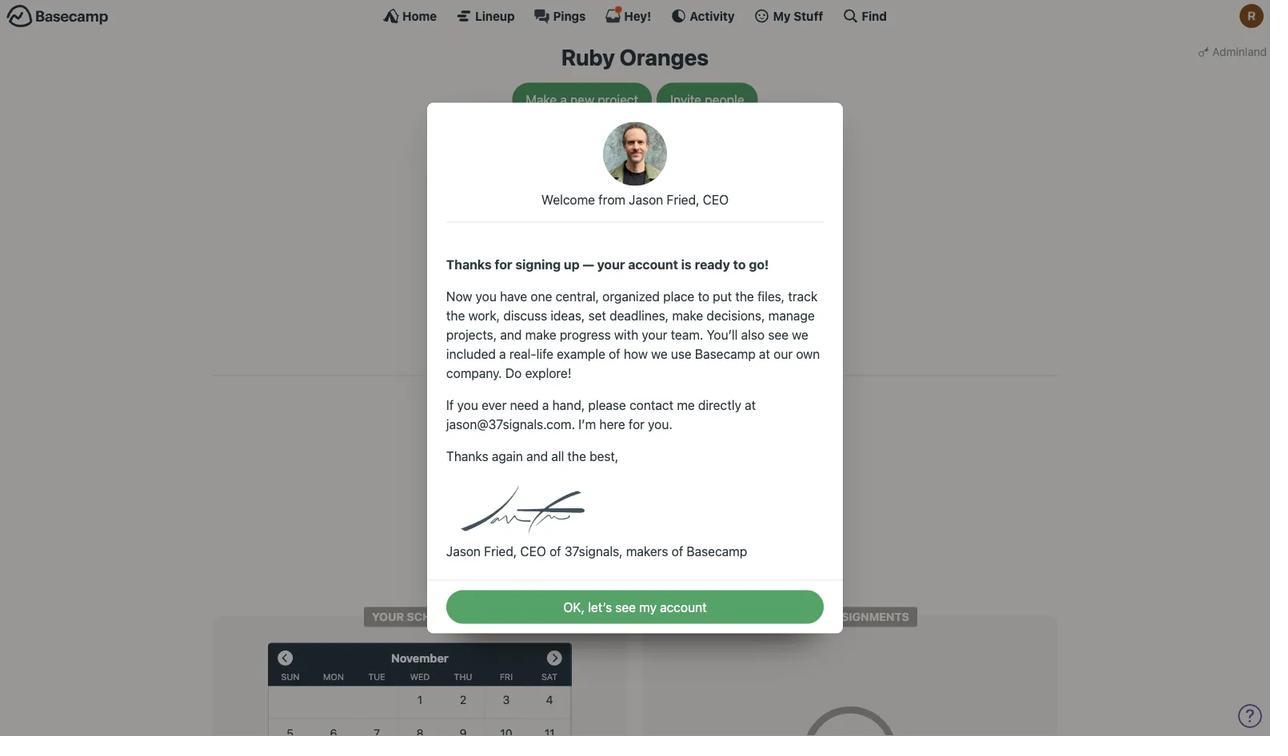 Task type: vqa. For each thing, say whether or not it's contained in the screenshot.
account inside BUTTON
yes



Task type: locate. For each thing, give the bounding box(es) containing it.
0 vertical spatial jason
[[629, 192, 663, 207]]

see inside you'll also see we included a real-life example of how we use basecamp at our own company.
[[768, 327, 789, 342]]

1 horizontal spatial make
[[672, 308, 703, 323]]

1 vertical spatial your
[[642, 327, 668, 342]]

0 horizontal spatial of
[[550, 544, 561, 559]]

pinned
[[435, 129, 470, 142]]

0 vertical spatial basecamp
[[695, 346, 756, 362]]

your right —
[[597, 257, 625, 272]]

see
[[768, 327, 789, 342], [615, 600, 636, 615]]

thanks up now
[[446, 257, 492, 272]]

at left "our"
[[759, 346, 770, 362]]

for
[[495, 257, 512, 272], [629, 417, 645, 432]]

1 horizontal spatial your
[[791, 611, 823, 624]]

you right if
[[457, 398, 478, 413]]

at right directly
[[745, 398, 756, 413]]

—
[[583, 257, 594, 272]]

your
[[372, 611, 404, 624], [791, 611, 823, 624]]

1 horizontal spatial fried,
[[667, 192, 700, 207]]

1 vertical spatial the
[[446, 308, 465, 323]]

0 horizontal spatial your
[[597, 257, 625, 272]]

a left real-
[[499, 346, 506, 362]]

all
[[633, 129, 644, 142], [551, 449, 564, 464]]

jason@37signals.com.
[[446, 417, 575, 432]]

0 vertical spatial your
[[597, 257, 625, 272]]

1 vertical spatial make
[[525, 327, 556, 342]]

assignments
[[826, 611, 909, 624]]

make up team.
[[672, 308, 703, 323]]

basecamp inside you'll also see we included a real-life example of how we use basecamp at our own company.
[[695, 346, 756, 362]]

now
[[446, 289, 472, 304]]

account right 'my' on the right bottom of page
[[660, 600, 707, 615]]

and
[[500, 327, 522, 342], [526, 449, 548, 464]]

example
[[557, 346, 606, 362]]

1 horizontal spatial for
[[629, 417, 645, 432]]

for inside the if you ever need a hand, please contact me directly at jason@37signals.com. i'm here for you.
[[629, 417, 645, 432]]

0 horizontal spatial for
[[495, 257, 512, 272]]

0 horizontal spatial the
[[446, 308, 465, 323]]

1 your from the left
[[372, 611, 404, 624]]

1 horizontal spatial your
[[642, 327, 668, 342]]

november
[[391, 652, 449, 666]]

best,
[[590, 449, 619, 464]]

jason up schedule
[[446, 544, 481, 559]]

account left is
[[628, 257, 678, 272]]

basecamp
[[695, 346, 756, 362], [687, 544, 747, 559]]

0 vertical spatial to
[[733, 257, 746, 272]]

for up have
[[495, 257, 512, 272]]

up
[[564, 257, 580, 272]]

a right in
[[659, 129, 666, 142]]

projects
[[520, 129, 562, 142]]

for left you.
[[629, 417, 645, 432]]

set
[[588, 308, 606, 323]]

our
[[774, 346, 793, 362]]

a left new
[[560, 92, 567, 107]]

your left schedule
[[372, 611, 404, 624]]

in
[[647, 129, 656, 142]]

1 horizontal spatial of
[[609, 346, 621, 362]]

·
[[599, 129, 602, 142]]

basecamp down you'll
[[695, 346, 756, 362]]

1 vertical spatial to
[[698, 289, 710, 304]]

the up decisions,
[[736, 289, 754, 304]]

we up own
[[792, 327, 809, 342]]

you'll also see we included a real-life example of how we use basecamp at our own company.
[[446, 327, 820, 381]]

all left best,
[[551, 449, 564, 464]]

a right need
[[542, 398, 549, 413]]

1 vertical spatial account
[[660, 600, 707, 615]]

invite people link
[[657, 83, 758, 116]]

thanks left again
[[446, 449, 488, 464]]

make up life
[[525, 327, 556, 342]]

discuss
[[503, 308, 547, 323]]

place
[[663, 289, 695, 304]]

ceo
[[703, 192, 729, 207], [520, 544, 546, 559]]

0 horizontal spatial make
[[525, 327, 556, 342]]

0 vertical spatial make
[[672, 308, 703, 323]]

1 horizontal spatial the
[[568, 449, 586, 464]]

0 horizontal spatial jason
[[446, 544, 481, 559]]

one
[[531, 289, 552, 304]]

schedule
[[407, 611, 468, 624]]

your down the deadlines, in the top of the page
[[642, 327, 668, 342]]

a inside the if you ever need a hand, please contact me directly at jason@37signals.com. i'm here for you.
[[542, 398, 549, 413]]

pings button
[[534, 8, 586, 24]]

at inside the if you ever need a hand, please contact me directly at jason@37signals.com. i'm here for you.
[[745, 398, 756, 413]]

my
[[639, 600, 657, 615]]

i'm
[[579, 417, 596, 432]]

thanks
[[446, 257, 492, 272], [446, 449, 488, 464]]

1 horizontal spatial at
[[759, 346, 770, 362]]

ceo left 37signals,
[[520, 544, 546, 559]]

1 vertical spatial fried,
[[484, 544, 517, 559]]

invite people
[[671, 92, 745, 107]]

0 vertical spatial at
[[759, 346, 770, 362]]

work,
[[468, 308, 500, 323]]

wed
[[410, 672, 430, 683]]

my stuff button
[[754, 8, 823, 24]]

0 vertical spatial account
[[628, 257, 678, 272]]

0 vertical spatial for
[[495, 257, 512, 272]]

see up "our"
[[768, 327, 789, 342]]

2 vertical spatial the
[[568, 449, 586, 464]]

your for your assignments
[[791, 611, 823, 624]]

you inside the if you ever need a hand, please contact me directly at jason@37signals.com. i'm here for you.
[[457, 398, 478, 413]]

0 vertical spatial you
[[476, 289, 497, 304]]

0 horizontal spatial and
[[500, 327, 522, 342]]

if you ever need a hand, please contact me directly at jason@37signals.com. i'm here for you.
[[446, 398, 756, 432]]

oranges
[[620, 44, 709, 70]]

1 horizontal spatial all
[[633, 129, 644, 142]]

new
[[571, 92, 594, 107]]

0 vertical spatial thanks
[[446, 257, 492, 272]]

of left 37signals,
[[550, 544, 561, 559]]

2 horizontal spatial the
[[736, 289, 754, 304]]

you.
[[648, 417, 673, 432]]

account inside button
[[660, 600, 707, 615]]

0 horizontal spatial see
[[615, 600, 636, 615]]

pings
[[553, 9, 586, 23]]

37signals,
[[565, 544, 623, 559]]

make a new project link
[[512, 83, 652, 116]]

your assignments
[[791, 611, 909, 624]]

to left put
[[698, 289, 710, 304]]

of right makers
[[672, 544, 683, 559]]

make
[[672, 308, 703, 323], [525, 327, 556, 342]]

0 horizontal spatial to
[[698, 289, 710, 304]]

here
[[600, 417, 625, 432]]

1 vertical spatial we
[[651, 346, 668, 362]]

0 horizontal spatial at
[[745, 398, 756, 413]]

of left how
[[609, 346, 621, 362]]

home
[[402, 9, 437, 23]]

1 vertical spatial for
[[629, 417, 645, 432]]

see for we
[[768, 327, 789, 342]]

and up real-
[[500, 327, 522, 342]]

thanks for thanks for signing up — your account is ready to go!
[[446, 257, 492, 272]]

your inside now you have one central, organized place to put the files, track the work, discuss ideas, set deadlines, make decisions, manage projects, and make progress with your team.
[[642, 327, 668, 342]]

0 vertical spatial see
[[768, 327, 789, 342]]

0 horizontal spatial we
[[651, 346, 668, 362]]

we left use
[[651, 346, 668, 362]]

use
[[671, 346, 692, 362]]

the
[[736, 289, 754, 304], [446, 308, 465, 323], [568, 449, 586, 464]]

me
[[677, 398, 695, 413]]

adminland link
[[1195, 40, 1270, 63]]

and inside now you have one central, organized place to put the files, track the work, discuss ideas, set deadlines, make decisions, manage projects, and make progress with your team.
[[500, 327, 522, 342]]

of inside you'll also see we included a real-life example of how we use basecamp at our own company.
[[609, 346, 621, 362]]

see left 'my' on the right bottom of page
[[615, 600, 636, 615]]

the left best,
[[568, 449, 586, 464]]

0 vertical spatial all
[[633, 129, 644, 142]]

1 vertical spatial and
[[526, 449, 548, 464]]

see inside button
[[615, 600, 636, 615]]

1 vertical spatial thanks
[[446, 449, 488, 464]]

0 vertical spatial the
[[736, 289, 754, 304]]

you up 'work,'
[[476, 289, 497, 304]]

0 vertical spatial we
[[792, 327, 809, 342]]

all left in
[[633, 129, 644, 142]]

we
[[792, 327, 809, 342], [651, 346, 668, 362]]

0 vertical spatial and
[[500, 327, 522, 342]]

ok, let's see my account
[[564, 600, 707, 615]]

you for now
[[476, 289, 497, 304]]

do
[[506, 366, 522, 381]]

ceo up "ready"
[[703, 192, 729, 207]]

jason right from
[[629, 192, 663, 207]]

central,
[[556, 289, 599, 304]]

your left assignments
[[791, 611, 823, 624]]

basecamp right makers
[[687, 544, 747, 559]]

1 vertical spatial at
[[745, 398, 756, 413]]

you inside now you have one central, organized place to put the files, track the work, discuss ideas, set deadlines, make decisions, manage projects, and make progress with your team.
[[476, 289, 497, 304]]

to left go!
[[733, 257, 746, 272]]

recently
[[582, 369, 641, 382]]

a
[[560, 92, 567, 107], [659, 129, 666, 142], [499, 346, 506, 362], [542, 398, 549, 413]]

0 horizontal spatial your
[[372, 611, 404, 624]]

1 horizontal spatial see
[[768, 327, 789, 342]]

account
[[628, 257, 678, 272], [660, 600, 707, 615]]

make
[[526, 92, 557, 107]]

2 your from the left
[[791, 611, 823, 624]]

the down now
[[446, 308, 465, 323]]

2 thanks from the top
[[446, 449, 488, 464]]

0 horizontal spatial ceo
[[520, 544, 546, 559]]

fried,
[[667, 192, 700, 207], [484, 544, 517, 559]]

directly
[[698, 398, 742, 413]]

1 thanks from the top
[[446, 257, 492, 272]]

0 vertical spatial fried,
[[667, 192, 700, 207]]

and right again
[[526, 449, 548, 464]]

2 horizontal spatial of
[[672, 544, 683, 559]]

1 vertical spatial all
[[551, 449, 564, 464]]

1 vertical spatial you
[[457, 398, 478, 413]]

1 vertical spatial see
[[615, 600, 636, 615]]

0 vertical spatial ceo
[[703, 192, 729, 207]]



Task type: describe. For each thing, give the bounding box(es) containing it.
ready
[[695, 257, 730, 272]]

need
[[510, 398, 539, 413]]

lineup
[[475, 9, 515, 23]]

1 horizontal spatial jason
[[629, 192, 663, 207]]

track
[[788, 289, 818, 304]]

from
[[599, 192, 626, 207]]

team.
[[671, 327, 703, 342]]

thanks again and all the best,
[[446, 449, 619, 464]]

mon
[[323, 672, 344, 683]]

to inside now you have one central, organized place to put the files, track the work, discuss ideas, set deadlines, make decisions, manage projects, and make progress with your team.
[[698, 289, 710, 304]]

organized
[[603, 289, 660, 304]]

stuff
[[794, 9, 823, 23]]

below
[[565, 129, 596, 142]]

own
[[796, 346, 820, 362]]

please
[[588, 398, 626, 413]]

have
[[500, 289, 527, 304]]

lineup link
[[456, 8, 515, 24]]

ever
[[482, 398, 507, 413]]

hey! button
[[605, 8, 651, 24]]

now you have one central, organized place to put the files, track the work, discuss ideas, set deadlines, make decisions, manage projects, and make progress with your team.
[[446, 289, 818, 342]]

1 horizontal spatial and
[[526, 449, 548, 464]]

fri
[[500, 672, 513, 683]]

if
[[446, 398, 454, 413]]

view all in a list link
[[605, 129, 684, 142]]

your for your schedule
[[372, 611, 404, 624]]

thu
[[454, 672, 472, 683]]

hand,
[[553, 398, 585, 413]]

your schedule
[[372, 611, 468, 624]]

1 horizontal spatial ceo
[[703, 192, 729, 207]]

ok, let's see my account button
[[446, 591, 824, 624]]

0 horizontal spatial all
[[551, 449, 564, 464]]

adminland
[[1213, 45, 1267, 58]]

1 vertical spatial ceo
[[520, 544, 546, 559]]

thanks for signing up — your account is ready to go!
[[446, 257, 769, 272]]

main element
[[0, 0, 1270, 31]]

makers
[[626, 544, 668, 559]]

again
[[492, 449, 523, 464]]

ideas,
[[551, 308, 585, 323]]

files,
[[758, 289, 785, 304]]

home link
[[383, 8, 437, 24]]

my
[[773, 9, 791, 23]]

1 vertical spatial basecamp
[[687, 544, 747, 559]]

find
[[862, 9, 887, 23]]

invite
[[671, 92, 702, 107]]

tue
[[368, 672, 385, 683]]

projects,
[[446, 327, 497, 342]]

contact
[[630, 398, 674, 413]]

you for if
[[457, 398, 478, 413]]

thanks for thanks again and all the best,
[[446, 449, 488, 464]]

a inside you'll also see we included a real-life example of how we use basecamp at our own company.
[[499, 346, 506, 362]]

ruby
[[561, 44, 615, 70]]

switch accounts image
[[6, 4, 109, 29]]

see for my
[[615, 600, 636, 615]]

how
[[624, 346, 648, 362]]

find button
[[843, 8, 887, 24]]

sat
[[542, 672, 558, 683]]

decisions,
[[707, 308, 765, 323]]

welcome
[[542, 192, 595, 207]]

go!
[[749, 257, 769, 272]]

1 vertical spatial jason
[[446, 544, 481, 559]]

real-
[[509, 346, 537, 362]]

recent
[[484, 129, 517, 142]]

at inside you'll also see we included a real-life example of how we use basecamp at our own company.
[[759, 346, 770, 362]]

company.
[[446, 366, 502, 381]]

list
[[669, 129, 684, 142]]

with
[[614, 327, 639, 342]]

people
[[705, 92, 745, 107]]

view
[[605, 129, 630, 142]]

project
[[598, 92, 639, 107]]

make a new project
[[526, 92, 639, 107]]

do explore!
[[502, 366, 572, 381]]

hey!
[[624, 9, 651, 23]]

let's
[[588, 600, 612, 615]]

ruby image
[[1240, 4, 1264, 28]]

explore!
[[525, 366, 572, 381]]

activity link
[[671, 8, 735, 24]]

put
[[713, 289, 732, 304]]

0 horizontal spatial fried,
[[484, 544, 517, 559]]

you'll
[[707, 327, 738, 342]]

1 horizontal spatial we
[[792, 327, 809, 342]]

ruby oranges
[[561, 44, 709, 70]]

activity
[[690, 9, 735, 23]]

my stuff
[[773, 9, 823, 23]]

welcome from jason fried, ceo
[[542, 192, 729, 207]]

included
[[446, 346, 496, 362]]

visited
[[644, 369, 688, 382]]

is
[[681, 257, 692, 272]]

1 horizontal spatial to
[[733, 257, 746, 272]]

jason fried, ceo of 37signals, makers of basecamp
[[446, 544, 747, 559]]

sun
[[281, 672, 300, 683]]

signing
[[516, 257, 561, 272]]

recently visited
[[582, 369, 688, 382]]



